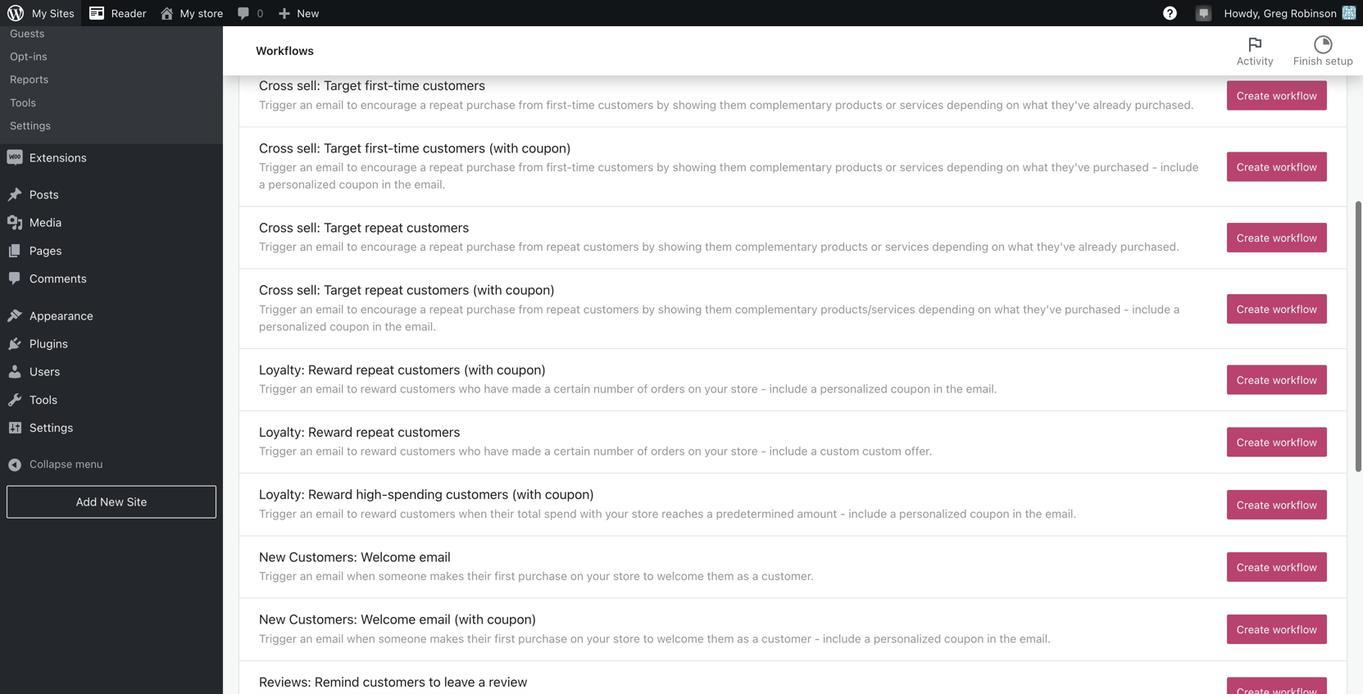 Task type: vqa. For each thing, say whether or not it's contained in the screenshot.
the Activity
yes



Task type: locate. For each thing, give the bounding box(es) containing it.
custom left 'offer.' on the bottom right of the page
[[863, 445, 902, 458]]

complementary inside trigger an email to encourage a repeat purchase from customers by showing them complementary products or services depending on what they've purchased  - include a personalized coupon in the email.
[[698, 18, 781, 32]]

tab list containing activity
[[1227, 26, 1364, 75]]

purchase
[[467, 18, 516, 32], [467, 98, 516, 111], [467, 160, 516, 174], [467, 240, 516, 253], [467, 302, 516, 316], [518, 570, 567, 583], [518, 632, 567, 646]]

0 vertical spatial loyalty:
[[259, 362, 305, 377]]

settings up the "extensions"
[[10, 119, 51, 132]]

coupon inside 'cross sell: target first-time customers (with coupon) trigger an email to encourage a repeat purchase from first-time customers by showing them complementary products or services depending on what they've purchased - include a personalized coupon in the email.'
[[339, 177, 379, 191]]

9 create workflow from the top
[[1237, 561, 1318, 574]]

sell: for cross sell: target first-time customers
[[297, 78, 320, 93]]

them inside "cross sell: target first-time customers trigger an email to encourage a repeat purchase from first-time customers by showing them complementary products or services depending on what they've already purchased."
[[720, 98, 747, 111]]

what inside cross sell: target repeat customers trigger an email to encourage a repeat purchase from repeat customers by showing them complementary products or services depending on what they've already purchased.
[[1008, 240, 1034, 253]]

1 vertical spatial reward
[[361, 445, 397, 458]]

5 trigger from the top
[[259, 302, 297, 316]]

create workflow button for cross sell: target first-time customers (with coupon)
[[1227, 152, 1327, 181]]

3 sell: from the top
[[297, 220, 320, 235]]

email. inside cross sell: target repeat customers (with coupon) trigger an email to encourage a repeat purchase from repeat customers by showing them complementary products/services depending on what they've purchased - include a personalized coupon in the email.
[[405, 320, 436, 333]]

my right reader
[[180, 7, 195, 19]]

1 vertical spatial purchased.
[[1121, 240, 1180, 253]]

1 vertical spatial as
[[737, 632, 749, 646]]

welcome down high-
[[361, 549, 416, 565]]

1 certain from the top
[[554, 382, 591, 396]]

1 vertical spatial number
[[594, 445, 634, 458]]

5 encourage from the top
[[361, 302, 417, 316]]

8 create from the top
[[1237, 499, 1270, 511]]

showing inside cross sell: target repeat customers (with coupon) trigger an email to encourage a repeat purchase from repeat customers by showing them complementary products/services depending on what they've purchased - include a personalized coupon in the email.
[[658, 302, 702, 316]]

1 horizontal spatial custom
[[863, 445, 902, 458]]

(with inside cross sell: target repeat customers (with coupon) trigger an email to encourage a repeat purchase from repeat customers by showing them complementary products/services depending on what they've purchased - include a personalized coupon in the email.
[[473, 282, 502, 298]]

0 vertical spatial of
[[637, 382, 648, 396]]

7 workflow from the top
[[1273, 436, 1318, 449]]

2 my from the left
[[180, 7, 195, 19]]

depending
[[895, 18, 952, 32], [947, 98, 1003, 111], [947, 160, 1003, 174], [933, 240, 989, 253], [919, 302, 975, 316]]

9 workflow from the top
[[1273, 561, 1318, 574]]

my
[[32, 7, 47, 19], [180, 7, 195, 19]]

4 target from the top
[[324, 282, 362, 298]]

5 workflow from the top
[[1273, 303, 1318, 315]]

sell: for cross sell: target repeat customers
[[297, 220, 320, 235]]

1 vertical spatial who
[[459, 445, 481, 458]]

1 vertical spatial made
[[512, 445, 541, 458]]

an inside new customers: welcome email (with coupon) trigger an email when someone makes their first purchase on your store to welcome them as a customer - include a personalized coupon in the email.
[[300, 632, 313, 646]]

or inside 'cross sell: target first-time customers (with coupon) trigger an email to encourage a repeat purchase from first-time customers by showing them complementary products or services depending on what they've purchased - include a personalized coupon in the email.'
[[886, 160, 897, 174]]

sell: inside 'cross sell: target first-time customers (with coupon) trigger an email to encourage a repeat purchase from first-time customers by showing them complementary products or services depending on what they've purchased - include a personalized coupon in the email.'
[[297, 140, 320, 156]]

collapse
[[30, 458, 72, 470]]

target inside cross sell: target repeat customers (with coupon) trigger an email to encourage a repeat purchase from repeat customers by showing them complementary products/services depending on what they've purchased - include a personalized coupon in the email.
[[324, 282, 362, 298]]

2 welcome from the top
[[361, 612, 416, 627]]

them inside cross sell: target repeat customers (with coupon) trigger an email to encourage a repeat purchase from repeat customers by showing them complementary products/services depending on what they've purchased - include a personalized coupon in the email.
[[705, 302, 732, 316]]

1 makes from the top
[[430, 570, 464, 583]]

8 workflow from the top
[[1273, 499, 1318, 511]]

0 vertical spatial makes
[[430, 570, 464, 583]]

create workflow for cross sell: target repeat customers
[[1237, 232, 1318, 244]]

extensions link
[[0, 144, 223, 172]]

2 of from the top
[[637, 445, 648, 458]]

from inside cross sell: target repeat customers (with coupon) trigger an email to encourage a repeat purchase from repeat customers by showing them complementary products/services depending on what they've purchased - include a personalized coupon in the email.
[[519, 302, 543, 316]]

complementary
[[698, 18, 781, 32], [750, 98, 832, 111], [750, 160, 832, 174], [735, 240, 818, 253], [735, 302, 818, 316]]

3 create from the top
[[1237, 161, 1270, 173]]

customers:
[[289, 549, 357, 565], [289, 612, 357, 627]]

personalized
[[259, 35, 327, 49], [268, 177, 336, 191], [259, 320, 327, 333], [820, 382, 888, 396], [900, 507, 967, 521], [874, 632, 941, 646]]

products/services
[[821, 302, 916, 316]]

2 vertical spatial their
[[467, 632, 491, 646]]

create workflow for cross sell: target first-time customers
[[1237, 90, 1318, 102]]

new
[[297, 7, 319, 19], [100, 495, 124, 509], [259, 549, 286, 565], [259, 612, 286, 627]]

by inside "cross sell: target first-time customers trigger an email to encourage a repeat purchase from first-time customers by showing them complementary products or services depending on what they've already purchased."
[[657, 98, 670, 111]]

4 trigger from the top
[[259, 240, 297, 253]]

10 trigger from the top
[[259, 632, 297, 646]]

2 certain from the top
[[554, 445, 591, 458]]

of inside loyalty: reward repeat customers (with coupon) trigger an email to reward customers who have made a certain number of orders on your store - include a personalized coupon in the email.
[[637, 382, 648, 396]]

welcome inside new customers: welcome email (with coupon) trigger an email when someone makes their first purchase on your store to welcome them as a customer - include a personalized coupon in the email.
[[657, 632, 704, 646]]

1 tools link from the top
[[0, 91, 223, 114]]

0 vertical spatial as
[[737, 570, 749, 583]]

2 an from the top
[[300, 98, 313, 111]]

to inside loyalty: reward repeat customers (with coupon) trigger an email to reward customers who have made a certain number of orders on your store - include a personalized coupon in the email.
[[347, 382, 358, 396]]

4 encourage from the top
[[361, 240, 417, 253]]

an
[[300, 18, 313, 32], [300, 98, 313, 111], [300, 160, 313, 174], [300, 240, 313, 253], [300, 302, 313, 316], [300, 382, 313, 396], [300, 445, 313, 458], [300, 507, 313, 521], [300, 570, 313, 583], [300, 632, 313, 646]]

1 who from the top
[[459, 382, 481, 396]]

opt-
[[10, 50, 33, 62]]

sell: inside "cross sell: target first-time customers trigger an email to encourage a repeat purchase from first-time customers by showing them complementary products or services depending on what they've already purchased."
[[297, 78, 320, 93]]

their inside new customers: welcome email trigger an email when someone makes their first purchase on your store to welcome them as a customer.
[[467, 570, 491, 583]]

in inside 'cross sell: target first-time customers (with coupon) trigger an email to encourage a repeat purchase from first-time customers by showing them complementary products or services depending on what they've purchased - include a personalized coupon in the email.'
[[382, 177, 391, 191]]

reward inside loyalty: reward high-spending customers (with coupon) trigger an email to reward customers when their total spend with your store reaches a predetermined amount - include a personalized coupon in the email.
[[308, 487, 353, 502]]

7 create workflow from the top
[[1237, 436, 1318, 449]]

3 reward from the top
[[361, 507, 397, 521]]

0 vertical spatial their
[[490, 507, 514, 521]]

3 target from the top
[[324, 220, 362, 235]]

8 create workflow button from the top
[[1227, 490, 1327, 520]]

1 from from the top
[[519, 18, 543, 32]]

new inside 'new' link
[[297, 7, 319, 19]]

settings up 'collapse'
[[30, 421, 73, 435]]

collapse menu
[[30, 458, 103, 470]]

extensions
[[30, 151, 87, 164]]

custom up the amount
[[820, 445, 860, 458]]

create for new customers: welcome email
[[1237, 561, 1270, 574]]

customers: up remind
[[289, 612, 357, 627]]

cross
[[259, 78, 293, 93], [259, 140, 293, 156], [259, 220, 293, 235], [259, 282, 293, 298]]

1 sell: from the top
[[297, 78, 320, 93]]

email. inside loyalty: reward high-spending customers (with coupon) trigger an email to reward customers when their total spend with your store reaches a predetermined amount - include a personalized coupon in the email.
[[1046, 507, 1077, 521]]

create for cross sell: target first-time customers
[[1237, 90, 1270, 102]]

create for cross sell: target repeat customers (with coupon)
[[1237, 303, 1270, 315]]

2 target from the top
[[324, 140, 362, 156]]

welcome for trigger
[[361, 549, 416, 565]]

remind
[[315, 674, 360, 690]]

3 an from the top
[[300, 160, 313, 174]]

purchased.
[[1135, 98, 1195, 111], [1121, 240, 1180, 253]]

2 vertical spatial loyalty:
[[259, 487, 305, 502]]

welcome up reviews: remind customers to leave a review at bottom left
[[361, 612, 416, 627]]

trigger inside cross sell: target repeat customers (with coupon) trigger an email to encourage a repeat purchase from repeat customers by showing them complementary products/services depending on what they've purchased - include a personalized coupon in the email.
[[259, 302, 297, 316]]

coupon)
[[522, 140, 571, 156], [506, 282, 555, 298], [497, 362, 546, 377], [545, 487, 594, 502], [487, 612, 537, 627]]

repeat
[[429, 18, 463, 32], [429, 98, 463, 111], [429, 160, 463, 174], [365, 220, 403, 235], [429, 240, 463, 253], [546, 240, 580, 253], [365, 282, 403, 298], [429, 302, 463, 316], [546, 302, 580, 316], [356, 362, 394, 377], [356, 424, 394, 440]]

6 create workflow from the top
[[1237, 374, 1318, 386]]

1 have from the top
[[484, 382, 509, 396]]

predetermined
[[716, 507, 794, 521]]

sell:
[[297, 78, 320, 93], [297, 140, 320, 156], [297, 220, 320, 235], [297, 282, 320, 298]]

customers
[[546, 18, 602, 32], [423, 78, 485, 93], [598, 98, 654, 111], [423, 140, 485, 156], [598, 160, 654, 174], [407, 220, 469, 235], [584, 240, 639, 253], [407, 282, 469, 298], [584, 302, 639, 316], [398, 362, 460, 377], [400, 382, 456, 396], [398, 424, 460, 440], [400, 445, 456, 458], [446, 487, 509, 502], [400, 507, 456, 521], [363, 674, 425, 690]]

store inside loyalty: reward repeat customers trigger an email to reward customers who have made a certain number of orders on your store - include a custom custom offer.
[[731, 445, 758, 458]]

include inside cross sell: target repeat customers (with coupon) trigger an email to encourage a repeat purchase from repeat customers by showing them complementary products/services depending on what they've purchased - include a personalized coupon in the email.
[[1133, 302, 1171, 316]]

as left the customer. at the right
[[737, 570, 749, 583]]

showing inside "cross sell: target first-time customers trigger an email to encourage a repeat purchase from first-time customers by showing them complementary products or services depending on what they've already purchased."
[[673, 98, 717, 111]]

1 my from the left
[[32, 7, 47, 19]]

1 horizontal spatial my
[[180, 7, 195, 19]]

or
[[834, 18, 845, 32], [886, 98, 897, 111], [886, 160, 897, 174], [871, 240, 882, 253]]

0 vertical spatial settings link
[[0, 114, 223, 137]]

0 vertical spatial reward
[[361, 382, 397, 396]]

1 vertical spatial tools link
[[0, 386, 223, 414]]

on
[[955, 18, 968, 32], [1007, 98, 1020, 111], [1007, 160, 1020, 174], [992, 240, 1005, 253], [978, 302, 991, 316], [688, 382, 702, 396], [688, 445, 702, 458], [570, 570, 584, 583], [570, 632, 584, 646]]

welcome
[[657, 570, 704, 583], [657, 632, 704, 646]]

1 create workflow from the top
[[1237, 18, 1318, 31]]

3 create workflow button from the top
[[1227, 152, 1327, 181]]

users link
[[0, 358, 223, 386]]

target inside 'cross sell: target first-time customers (with coupon) trigger an email to encourage a repeat purchase from first-time customers by showing them complementary products or services depending on what they've purchased - include a personalized coupon in the email.'
[[324, 140, 362, 156]]

coupon inside trigger an email to encourage a repeat purchase from customers by showing them complementary products or services depending on what they've purchased  - include a personalized coupon in the email.
[[330, 35, 369, 49]]

offer.
[[905, 445, 933, 458]]

depending inside cross sell: target repeat customers (with coupon) trigger an email to encourage a repeat purchase from repeat customers by showing them complementary products/services depending on what they've purchased - include a personalized coupon in the email.
[[919, 302, 975, 316]]

2 create workflow button from the top
[[1227, 81, 1327, 110]]

customers: for new customers: welcome email (with coupon)
[[289, 612, 357, 627]]

when
[[459, 507, 487, 521], [347, 570, 375, 583], [347, 632, 375, 646]]

9 an from the top
[[300, 570, 313, 583]]

7 create from the top
[[1237, 436, 1270, 449]]

to inside trigger an email to encourage a repeat purchase from customers by showing them complementary products or services depending on what they've purchased  - include a personalized coupon in the email.
[[347, 18, 358, 32]]

orders
[[651, 382, 685, 396], [651, 445, 685, 458]]

as left customer
[[737, 632, 749, 646]]

what
[[971, 18, 997, 32], [1023, 98, 1049, 111], [1023, 160, 1049, 174], [1008, 240, 1034, 253], [995, 302, 1020, 316]]

1 vertical spatial already
[[1079, 240, 1118, 253]]

create for cross sell: target first-time customers (with coupon)
[[1237, 161, 1270, 173]]

0 vertical spatial certain
[[554, 382, 591, 396]]

howdy, greg robinson
[[1225, 7, 1337, 19]]

8 an from the top
[[300, 507, 313, 521]]

1 welcome from the top
[[361, 549, 416, 565]]

4 create workflow button from the top
[[1227, 223, 1327, 253]]

setup
[[1326, 55, 1354, 67]]

new for new
[[297, 7, 319, 19]]

to inside loyalty: reward high-spending customers (with coupon) trigger an email to reward customers when their total spend with your store reaches a predetermined amount - include a personalized coupon in the email.
[[347, 507, 358, 521]]

workflow for cross sell: target repeat customers
[[1273, 232, 1318, 244]]

1 number from the top
[[594, 382, 634, 396]]

1 encourage from the top
[[361, 18, 417, 32]]

who
[[459, 382, 481, 396], [459, 445, 481, 458]]

sell: for cross sell: target first-time customers (with coupon)
[[297, 140, 320, 156]]

10 an from the top
[[300, 632, 313, 646]]

2 vertical spatial reward
[[361, 507, 397, 521]]

2 encourage from the top
[[361, 98, 417, 111]]

workflow for new customers: welcome email
[[1273, 561, 1318, 574]]

a
[[420, 18, 426, 32], [1151, 18, 1157, 32], [420, 98, 426, 111], [420, 160, 426, 174], [259, 177, 265, 191], [420, 240, 426, 253], [420, 302, 426, 316], [1174, 302, 1180, 316], [545, 382, 551, 396], [811, 382, 817, 396], [545, 445, 551, 458], [811, 445, 817, 458], [707, 507, 713, 521], [890, 507, 896, 521], [753, 570, 759, 583], [753, 632, 759, 646], [865, 632, 871, 646], [479, 674, 486, 690]]

3 workflow from the top
[[1273, 161, 1318, 173]]

include inside trigger an email to encourage a repeat purchase from customers by showing them complementary products or services depending on what they've purchased  - include a personalized coupon in the email.
[[1109, 18, 1147, 32]]

settings link up extensions link
[[0, 114, 223, 137]]

number up with
[[594, 445, 634, 458]]

0 vertical spatial customers:
[[289, 549, 357, 565]]

have
[[484, 382, 509, 396], [484, 445, 509, 458]]

1 create from the top
[[1237, 18, 1270, 31]]

tools link down opt-ins link
[[0, 91, 223, 114]]

email inside trigger an email to encourage a repeat purchase from customers by showing them complementary products or services depending on what they've purchased  - include a personalized coupon in the email.
[[316, 18, 344, 32]]

trigger
[[259, 18, 297, 32], [259, 98, 297, 111], [259, 160, 297, 174], [259, 240, 297, 253], [259, 302, 297, 316], [259, 382, 297, 396], [259, 445, 297, 458], [259, 507, 297, 521], [259, 570, 297, 583], [259, 632, 297, 646]]

3 from from the top
[[519, 160, 543, 174]]

1 customers: from the top
[[289, 549, 357, 565]]

0 vertical spatial purchased.
[[1135, 98, 1195, 111]]

complementary inside cross sell: target repeat customers (with coupon) trigger an email to encourage a repeat purchase from repeat customers by showing them complementary products/services depending on what they've purchased - include a personalized coupon in the email.
[[735, 302, 818, 316]]

2 customers: from the top
[[289, 612, 357, 627]]

workflow for loyalty: reward repeat customers (with coupon)
[[1273, 374, 1318, 386]]

1 vertical spatial someone
[[378, 632, 427, 646]]

comments link
[[0, 265, 223, 293]]

-
[[1101, 18, 1106, 32], [1152, 160, 1158, 174], [1124, 302, 1129, 316], [761, 382, 767, 396], [761, 445, 767, 458], [840, 507, 846, 521], [815, 632, 820, 646]]

reward for loyalty: reward high-spending customers (with coupon)
[[308, 487, 353, 502]]

workflow for loyalty: reward high-spending customers (with coupon)
[[1273, 499, 1318, 511]]

tools down users
[[30, 393, 58, 407]]

trigger inside loyalty: reward repeat customers trigger an email to reward customers who have made a certain number of orders on your store - include a custom custom offer.
[[259, 445, 297, 458]]

3 encourage from the top
[[361, 160, 417, 174]]

2 create from the top
[[1237, 90, 1270, 102]]

reward
[[361, 382, 397, 396], [361, 445, 397, 458], [361, 507, 397, 521]]

customers: down high-
[[289, 549, 357, 565]]

0 vertical spatial first
[[495, 570, 515, 583]]

1 vertical spatial makes
[[430, 632, 464, 646]]

9 trigger from the top
[[259, 570, 297, 583]]

encourage inside 'cross sell: target first-time customers (with coupon) trigger an email to encourage a repeat purchase from first-time customers by showing them complementary products or services depending on what they've purchased - include a personalized coupon in the email.'
[[361, 160, 417, 174]]

0 vertical spatial reward
[[308, 362, 353, 377]]

0 vertical spatial have
[[484, 382, 509, 396]]

9 create from the top
[[1237, 561, 1270, 574]]

what inside "cross sell: target first-time customers trigger an email to encourage a repeat purchase from first-time customers by showing them complementary products or services depending on what they've already purchased."
[[1023, 98, 1049, 111]]

0 vertical spatial number
[[594, 382, 634, 396]]

loyalty: reward repeat customers (with coupon) trigger an email to reward customers who have made a certain number of orders on your store - include a personalized coupon in the email.
[[259, 362, 998, 396]]

robinson
[[1291, 7, 1337, 19]]

showing inside 'cross sell: target first-time customers (with coupon) trigger an email to encourage a repeat purchase from first-time customers by showing them complementary products or services depending on what they've purchased - include a personalized coupon in the email.'
[[673, 160, 717, 174]]

certain up loyalty: reward repeat customers trigger an email to reward customers who have made a certain number of orders on your store - include a custom custom offer.
[[554, 382, 591, 396]]

7 create workflow button from the top
[[1227, 428, 1327, 457]]

1 reward from the top
[[361, 382, 397, 396]]

4 sell: from the top
[[297, 282, 320, 298]]

1 vertical spatial reward
[[308, 424, 353, 440]]

purchased
[[1042, 18, 1098, 32], [1093, 160, 1149, 174], [1065, 302, 1121, 316]]

makes inside new customers: welcome email trigger an email when someone makes their first purchase on your store to welcome them as a customer.
[[430, 570, 464, 583]]

0 vertical spatial tools link
[[0, 91, 223, 114]]

reviews: remind customers to leave a review
[[259, 674, 528, 690]]

tab list
[[1227, 26, 1364, 75]]

4 cross from the top
[[259, 282, 293, 298]]

when inside loyalty: reward high-spending customers (with coupon) trigger an email to reward customers when their total spend with your store reaches a predetermined amount - include a personalized coupon in the email.
[[459, 507, 487, 521]]

10 workflow from the top
[[1273, 624, 1318, 636]]

1 vertical spatial of
[[637, 445, 648, 458]]

carts
[[10, 4, 37, 16]]

5 from from the top
[[519, 302, 543, 316]]

coupon inside cross sell: target repeat customers (with coupon) trigger an email to encourage a repeat purchase from repeat customers by showing them complementary products/services depending on what they've purchased - include a personalized coupon in the email.
[[330, 320, 369, 333]]

of up loyalty: reward high-spending customers (with coupon) trigger an email to reward customers when their total spend with your store reaches a predetermined amount - include a personalized coupon in the email.
[[637, 445, 648, 458]]

my left sites
[[32, 7, 47, 19]]

my sites
[[32, 7, 74, 19]]

4 create from the top
[[1237, 232, 1270, 244]]

collapse menu button
[[0, 451, 223, 479]]

2 number from the top
[[594, 445, 634, 458]]

3 reward from the top
[[308, 487, 353, 502]]

create workflow button for loyalty: reward repeat customers (with coupon)
[[1227, 365, 1327, 395]]

the inside trigger an email to encourage a repeat purchase from customers by showing them complementary products or services depending on what they've purchased  - include a personalized coupon in the email.
[[385, 35, 402, 49]]

custom
[[820, 445, 860, 458], [863, 445, 902, 458]]

settings link up collapse menu dropdown button
[[0, 414, 223, 442]]

someone
[[378, 570, 427, 583], [378, 632, 427, 646]]

create workflow button
[[1227, 10, 1327, 39], [1227, 81, 1327, 110], [1227, 152, 1327, 181], [1227, 223, 1327, 253], [1227, 294, 1327, 324], [1227, 365, 1327, 395], [1227, 428, 1327, 457], [1227, 490, 1327, 520], [1227, 553, 1327, 582], [1227, 615, 1327, 645]]

0 vertical spatial welcome
[[361, 549, 416, 565]]

2 orders from the top
[[651, 445, 685, 458]]

trigger inside trigger an email to encourage a repeat purchase from customers by showing them complementary products or services depending on what they've purchased  - include a personalized coupon in the email.
[[259, 18, 297, 32]]

0 vertical spatial who
[[459, 382, 481, 396]]

2 sell: from the top
[[297, 140, 320, 156]]

9 create workflow button from the top
[[1227, 553, 1327, 582]]

store inside new customers: welcome email (with coupon) trigger an email when someone makes their first purchase on your store to welcome them as a customer - include a personalized coupon in the email.
[[613, 632, 640, 646]]

of up loyalty: reward repeat customers trigger an email to reward customers who have made a certain number of orders on your store - include a custom custom offer.
[[637, 382, 648, 396]]

tools down reports
[[10, 96, 36, 109]]

4 from from the top
[[519, 240, 543, 253]]

2 vertical spatial purchased
[[1065, 302, 1121, 316]]

10 create workflow from the top
[[1237, 624, 1318, 636]]

on inside new customers: welcome email trigger an email when someone makes their first purchase on your store to welcome them as a customer.
[[570, 570, 584, 583]]

my for my sites
[[32, 7, 47, 19]]

1 vertical spatial tools
[[30, 393, 58, 407]]

1 settings link from the top
[[0, 114, 223, 137]]

0 vertical spatial welcome
[[657, 570, 704, 583]]

0 vertical spatial settings
[[10, 119, 51, 132]]

have inside loyalty: reward repeat customers (with coupon) trigger an email to reward customers who have made a certain number of orders on your store - include a personalized coupon in the email.
[[484, 382, 509, 396]]

number up loyalty: reward repeat customers trigger an email to reward customers who have made a certain number of orders on your store - include a custom custom offer.
[[594, 382, 634, 396]]

2 first from the top
[[495, 632, 515, 646]]

create for new customers: welcome email (with coupon)
[[1237, 624, 1270, 636]]

reader link
[[81, 0, 153, 26]]

activity
[[1237, 55, 1274, 67]]

5 an from the top
[[300, 302, 313, 316]]

email.
[[405, 35, 436, 49], [414, 177, 446, 191], [405, 320, 436, 333], [966, 382, 998, 396], [1046, 507, 1077, 521], [1020, 632, 1051, 646]]

0 vertical spatial someone
[[378, 570, 427, 583]]

ins
[[33, 50, 47, 62]]

first
[[495, 570, 515, 583], [495, 632, 515, 646]]

them inside new customers: welcome email (with coupon) trigger an email when someone makes their first purchase on your store to welcome them as a customer - include a personalized coupon in the email.
[[707, 632, 734, 646]]

7 an from the top
[[300, 445, 313, 458]]

from
[[519, 18, 543, 32], [519, 98, 543, 111], [519, 160, 543, 174], [519, 240, 543, 253], [519, 302, 543, 316]]

1 made from the top
[[512, 382, 541, 396]]

1 vertical spatial their
[[467, 570, 491, 583]]

(with
[[489, 140, 518, 156], [473, 282, 502, 298], [464, 362, 493, 377], [512, 487, 542, 502], [454, 612, 484, 627]]

2 from from the top
[[519, 98, 543, 111]]

as inside new customers: welcome email (with coupon) trigger an email when someone makes their first purchase on your store to welcome them as a customer - include a personalized coupon in the email.
[[737, 632, 749, 646]]

2 vertical spatial reward
[[308, 487, 353, 502]]

email. inside new customers: welcome email (with coupon) trigger an email when someone makes their first purchase on your store to welcome them as a customer - include a personalized coupon in the email.
[[1020, 632, 1051, 646]]

sell: for cross sell: target repeat customers (with coupon)
[[297, 282, 320, 298]]

as
[[737, 570, 749, 583], [737, 632, 749, 646]]

create workflow for loyalty: reward high-spending customers (with coupon)
[[1237, 499, 1318, 511]]

from inside trigger an email to encourage a repeat purchase from customers by showing them complementary products or services depending on what they've purchased  - include a personalized coupon in the email.
[[519, 18, 543, 32]]

0 vertical spatial when
[[459, 507, 487, 521]]

reward
[[308, 362, 353, 377], [308, 424, 353, 440], [308, 487, 353, 502]]

2 welcome from the top
[[657, 632, 704, 646]]

email. inside 'cross sell: target first-time customers (with coupon) trigger an email to encourage a repeat purchase from first-time customers by showing them complementary products or services depending on what they've purchased - include a personalized coupon in the email.'
[[414, 177, 446, 191]]

1 vertical spatial when
[[347, 570, 375, 583]]

activity button
[[1227, 26, 1284, 75]]

purchase inside cross sell: target repeat customers (with coupon) trigger an email to encourage a repeat purchase from repeat customers by showing them complementary products/services depending on what they've purchased - include a personalized coupon in the email.
[[467, 302, 516, 316]]

notification image
[[1198, 6, 1211, 19]]

tools link down plugins link
[[0, 386, 223, 414]]

workflow
[[1273, 18, 1318, 31], [1273, 90, 1318, 102], [1273, 161, 1318, 173], [1273, 232, 1318, 244], [1273, 303, 1318, 315], [1273, 374, 1318, 386], [1273, 436, 1318, 449], [1273, 499, 1318, 511], [1273, 561, 1318, 574], [1273, 624, 1318, 636]]

store inside toolbar navigation
[[198, 7, 223, 19]]

their
[[490, 507, 514, 521], [467, 570, 491, 583], [467, 632, 491, 646]]

guests link
[[0, 22, 223, 45]]

create workflow button for loyalty: reward high-spending customers (with coupon)
[[1227, 490, 1327, 520]]

to
[[347, 18, 358, 32], [347, 98, 358, 111], [347, 160, 358, 174], [347, 240, 358, 253], [347, 302, 358, 316], [347, 382, 358, 396], [347, 445, 358, 458], [347, 507, 358, 521], [643, 570, 654, 583], [643, 632, 654, 646], [429, 674, 441, 690]]

1 vertical spatial have
[[484, 445, 509, 458]]

email. inside loyalty: reward repeat customers (with coupon) trigger an email to reward customers who have made a certain number of orders on your store - include a personalized coupon in the email.
[[966, 382, 998, 396]]

1 orders from the top
[[651, 382, 685, 396]]

create workflow button for cross sell: target first-time customers
[[1227, 81, 1327, 110]]

encourage
[[361, 18, 417, 32], [361, 98, 417, 111], [361, 160, 417, 174], [361, 240, 417, 253], [361, 302, 417, 316]]

target
[[324, 78, 362, 93], [324, 140, 362, 156], [324, 220, 362, 235], [324, 282, 362, 298]]

1 vertical spatial welcome
[[657, 632, 704, 646]]

1 as from the top
[[737, 570, 749, 583]]

1 an from the top
[[300, 18, 313, 32]]

email. inside trigger an email to encourage a repeat purchase from customers by showing them complementary products or services depending on what they've purchased  - include a personalized coupon in the email.
[[405, 35, 436, 49]]

6 create from the top
[[1237, 374, 1270, 386]]

0 vertical spatial orders
[[651, 382, 685, 396]]

settings
[[10, 119, 51, 132], [30, 421, 73, 435]]

store
[[198, 7, 223, 19], [731, 382, 758, 396], [731, 445, 758, 458], [632, 507, 659, 521], [613, 570, 640, 583], [613, 632, 640, 646]]

1 loyalty: from the top
[[259, 362, 305, 377]]

reward inside loyalty: reward repeat customers (with coupon) trigger an email to reward customers who have made a certain number of orders on your store - include a personalized coupon in the email.
[[308, 362, 353, 377]]

3 loyalty: from the top
[[259, 487, 305, 502]]

email inside loyalty: reward high-spending customers (with coupon) trigger an email to reward customers when their total spend with your store reaches a predetermined amount - include a personalized coupon in the email.
[[316, 507, 344, 521]]

in inside loyalty: reward high-spending customers (with coupon) trigger an email to reward customers when their total spend with your store reaches a predetermined amount - include a personalized coupon in the email.
[[1013, 507, 1022, 521]]

an inside cross sell: target repeat customers (with coupon) trigger an email to encourage a repeat purchase from repeat customers by showing them complementary products/services depending on what they've purchased - include a personalized coupon in the email.
[[300, 302, 313, 316]]

0 vertical spatial made
[[512, 382, 541, 396]]

0 vertical spatial already
[[1093, 98, 1132, 111]]

1 create workflow button from the top
[[1227, 10, 1327, 39]]

menu
[[75, 458, 103, 470]]

opt-ins link
[[0, 45, 223, 68]]

- inside loyalty: reward repeat customers trigger an email to reward customers who have made a certain number of orders on your store - include a custom custom offer.
[[761, 445, 767, 458]]

email inside loyalty: reward repeat customers trigger an email to reward customers who have made a certain number of orders on your store - include a custom custom offer.
[[316, 445, 344, 458]]

trigger inside new customers: welcome email (with coupon) trigger an email when someone makes their first purchase on your store to welcome them as a customer - include a personalized coupon in the email.
[[259, 632, 297, 646]]

- inside cross sell: target repeat customers (with coupon) trigger an email to encourage a repeat purchase from repeat customers by showing them complementary products/services depending on what they've purchased - include a personalized coupon in the email.
[[1124, 302, 1129, 316]]

1 vertical spatial first
[[495, 632, 515, 646]]

1 vertical spatial purchased
[[1093, 160, 1149, 174]]

cross inside 'cross sell: target first-time customers (with coupon) trigger an email to encourage a repeat purchase from first-time customers by showing them complementary products or services depending on what they've purchased - include a personalized coupon in the email.'
[[259, 140, 293, 156]]

1 vertical spatial certain
[[554, 445, 591, 458]]

6 an from the top
[[300, 382, 313, 396]]

certain up spend
[[554, 445, 591, 458]]

they've inside cross sell: target repeat customers (with coupon) trigger an email to encourage a repeat purchase from repeat customers by showing them complementary products/services depending on what they've purchased - include a personalized coupon in the email.
[[1023, 302, 1062, 316]]

2 as from the top
[[737, 632, 749, 646]]

workflow for new customers: welcome email (with coupon)
[[1273, 624, 1318, 636]]

new for new customers: welcome email (with coupon) trigger an email when someone makes their first purchase on your store to welcome them as a customer - include a personalized coupon in the email.
[[259, 612, 286, 627]]

2 made from the top
[[512, 445, 541, 458]]

the
[[385, 35, 402, 49], [394, 177, 411, 191], [385, 320, 402, 333], [946, 382, 963, 396], [1025, 507, 1042, 521], [1000, 632, 1017, 646]]

0 link
[[230, 0, 270, 26]]

tools
[[10, 96, 36, 109], [30, 393, 58, 407]]

1 reward from the top
[[308, 362, 353, 377]]

workflow for loyalty: reward repeat customers
[[1273, 436, 1318, 449]]

target inside "cross sell: target first-time customers trigger an email to encourage a repeat purchase from first-time customers by showing them complementary products or services depending on what they've already purchased."
[[324, 78, 362, 93]]

customers: inside new customers: welcome email trigger an email when someone makes their first purchase on your store to welcome them as a customer.
[[289, 549, 357, 565]]

0 horizontal spatial custom
[[820, 445, 860, 458]]

1 vertical spatial customers:
[[289, 612, 357, 627]]

5 create workflow button from the top
[[1227, 294, 1327, 324]]

customers: inside new customers: welcome email (with coupon) trigger an email when someone makes their first purchase on your store to welcome them as a customer - include a personalized coupon in the email.
[[289, 612, 357, 627]]

products inside 'cross sell: target first-time customers (with coupon) trigger an email to encourage a repeat purchase from first-time customers by showing them complementary products or services depending on what they've purchased - include a personalized coupon in the email.'
[[835, 160, 883, 174]]

2 create workflow from the top
[[1237, 90, 1318, 102]]

from inside "cross sell: target first-time customers trigger an email to encourage a repeat purchase from first-time customers by showing them complementary products or services depending on what they've already purchased."
[[519, 98, 543, 111]]

cross inside "cross sell: target first-time customers trigger an email to encourage a repeat purchase from first-time customers by showing them complementary products or services depending on what they've already purchased."
[[259, 78, 293, 93]]

2 trigger from the top
[[259, 98, 297, 111]]

target for cross sell: target first-time customers (with coupon)
[[324, 140, 362, 156]]

2 cross from the top
[[259, 140, 293, 156]]

loyalty: for loyalty: reward repeat customers
[[259, 424, 305, 440]]

2 vertical spatial when
[[347, 632, 375, 646]]

6 workflow from the top
[[1273, 374, 1318, 386]]

2 who from the top
[[459, 445, 481, 458]]

2 tools link from the top
[[0, 386, 223, 414]]

1 vertical spatial settings link
[[0, 414, 223, 442]]

welcome
[[361, 549, 416, 565], [361, 612, 416, 627]]

create
[[1237, 18, 1270, 31], [1237, 90, 1270, 102], [1237, 161, 1270, 173], [1237, 232, 1270, 244], [1237, 303, 1270, 315], [1237, 374, 1270, 386], [1237, 436, 1270, 449], [1237, 499, 1270, 511], [1237, 561, 1270, 574], [1237, 624, 1270, 636]]

services inside "cross sell: target first-time customers trigger an email to encourage a repeat purchase from first-time customers by showing them complementary products or services depending on what they've already purchased."
[[900, 98, 944, 111]]

1 first from the top
[[495, 570, 515, 583]]

1 vertical spatial loyalty:
[[259, 424, 305, 440]]

1 vertical spatial welcome
[[361, 612, 416, 627]]

0 horizontal spatial my
[[32, 7, 47, 19]]

by inside cross sell: target repeat customers (with coupon) trigger an email to encourage a repeat purchase from repeat customers by showing them complementary products/services depending on what they've purchased - include a personalized coupon in the email.
[[642, 302, 655, 316]]

1 trigger from the top
[[259, 18, 297, 32]]

loyalty: reward repeat customers trigger an email to reward customers who have made a certain number of orders on your store - include a custom custom offer.
[[259, 424, 933, 458]]

0 vertical spatial purchased
[[1042, 18, 1098, 32]]

1 vertical spatial orders
[[651, 445, 685, 458]]

include
[[1109, 18, 1147, 32], [1161, 160, 1199, 174], [1133, 302, 1171, 316], [770, 382, 808, 396], [770, 445, 808, 458], [849, 507, 887, 521], [823, 632, 862, 646]]

1 someone from the top
[[378, 570, 427, 583]]

reward inside loyalty: reward repeat customers (with coupon) trigger an email to reward customers who have made a certain number of orders on your store - include a personalized coupon in the email.
[[361, 382, 397, 396]]

services
[[848, 18, 892, 32], [900, 98, 944, 111], [900, 160, 944, 174], [885, 240, 929, 253]]

welcome inside new customers: welcome email (with coupon) trigger an email when someone makes their first purchase on your store to welcome them as a customer - include a personalized coupon in the email.
[[361, 612, 416, 627]]



Task type: describe. For each thing, give the bounding box(es) containing it.
makes inside new customers: welcome email (with coupon) trigger an email when someone makes their first purchase on your store to welcome them as a customer - include a personalized coupon in the email.
[[430, 632, 464, 646]]

reward for loyalty: reward repeat customers
[[308, 424, 353, 440]]

customer
[[762, 632, 812, 646]]

in inside new customers: welcome email (with coupon) trigger an email when someone makes their first purchase on your store to welcome them as a customer - include a personalized coupon in the email.
[[987, 632, 997, 646]]

- inside loyalty: reward repeat customers (with coupon) trigger an email to reward customers who have made a certain number of orders on your store - include a personalized coupon in the email.
[[761, 382, 767, 396]]

what inside 'cross sell: target first-time customers (with coupon) trigger an email to encourage a repeat purchase from first-time customers by showing them complementary products or services depending on what they've purchased - include a personalized coupon in the email.'
[[1023, 160, 1049, 174]]

users
[[30, 365, 60, 379]]

to inside new customers: welcome email trigger an email when someone makes their first purchase on your store to welcome them as a customer.
[[643, 570, 654, 583]]

the inside new customers: welcome email (with coupon) trigger an email when someone makes their first purchase on your store to welcome them as a customer - include a personalized coupon in the email.
[[1000, 632, 1017, 646]]

new customers: welcome email trigger an email when someone makes their first purchase on your store to welcome them as a customer.
[[259, 549, 814, 583]]

welcome for (with
[[361, 612, 416, 627]]

purchased. inside cross sell: target repeat customers trigger an email to encourage a repeat purchase from repeat customers by showing them complementary products or services depending on what they've already purchased.
[[1121, 240, 1180, 253]]

add new site link
[[7, 486, 216, 518]]

complementary inside "cross sell: target first-time customers trigger an email to encourage a repeat purchase from first-time customers by showing them complementary products or services depending on what they've already purchased."
[[750, 98, 832, 111]]

reviews:
[[259, 674, 311, 690]]

finish setup button
[[1284, 26, 1364, 75]]

media
[[30, 216, 62, 229]]

appearance link
[[0, 302, 223, 330]]

on inside loyalty: reward repeat customers trigger an email to reward customers who have made a certain number of orders on your store - include a custom custom offer.
[[688, 445, 702, 458]]

cross for cross sell: target first-time customers (with coupon)
[[259, 140, 293, 156]]

pages link
[[0, 237, 223, 265]]

what inside trigger an email to encourage a repeat purchase from customers by showing them complementary products or services depending on what they've purchased  - include a personalized coupon in the email.
[[971, 18, 997, 32]]

create for cross sell: target repeat customers
[[1237, 232, 1270, 244]]

carts link
[[0, 0, 223, 22]]

they've inside trigger an email to encourage a repeat purchase from customers by showing them complementary products or services depending on what they've purchased  - include a personalized coupon in the email.
[[1000, 18, 1039, 32]]

posts link
[[0, 181, 223, 209]]

store inside new customers: welcome email trigger an email when someone makes their first purchase on your store to welcome them as a customer.
[[613, 570, 640, 583]]

sites
[[50, 7, 74, 19]]

create workflow for new customers: welcome email (with coupon)
[[1237, 624, 1318, 636]]

on inside cross sell: target repeat customers trigger an email to encourage a repeat purchase from repeat customers by showing them complementary products or services depending on what they've already purchased.
[[992, 240, 1005, 253]]

trigger inside 'cross sell: target first-time customers (with coupon) trigger an email to encourage a repeat purchase from first-time customers by showing them complementary products or services depending on what they've purchased - include a personalized coupon in the email.'
[[259, 160, 297, 174]]

customer.
[[762, 570, 814, 583]]

purchased inside 'cross sell: target first-time customers (with coupon) trigger an email to encourage a repeat purchase from first-time customers by showing them complementary products or services depending on what they've purchased - include a personalized coupon in the email.'
[[1093, 160, 1149, 174]]

when inside new customers: welcome email trigger an email when someone makes their first purchase on your store to welcome them as a customer.
[[347, 570, 375, 583]]

trigger inside loyalty: reward high-spending customers (with coupon) trigger an email to reward customers when their total spend with your store reaches a predetermined amount - include a personalized coupon in the email.
[[259, 507, 297, 521]]

orders inside loyalty: reward repeat customers trigger an email to reward customers who have made a certain number of orders on your store - include a custom custom offer.
[[651, 445, 685, 458]]

customers: for new customers: welcome email
[[289, 549, 357, 565]]

review
[[489, 674, 528, 690]]

on inside "cross sell: target first-time customers trigger an email to encourage a repeat purchase from first-time customers by showing them complementary products or services depending on what they've already purchased."
[[1007, 98, 1020, 111]]

services inside 'cross sell: target first-time customers (with coupon) trigger an email to encourage a repeat purchase from first-time customers by showing them complementary products or services depending on what they've purchased - include a personalized coupon in the email.'
[[900, 160, 944, 174]]

encourage inside cross sell: target repeat customers trigger an email to encourage a repeat purchase from repeat customers by showing them complementary products or services depending on what they've already purchased.
[[361, 240, 417, 253]]

trigger inside loyalty: reward repeat customers (with coupon) trigger an email to reward customers who have made a certain number of orders on your store - include a personalized coupon in the email.
[[259, 382, 297, 396]]

new customers: welcome email (with coupon) trigger an email when someone makes their first purchase on your store to welcome them as a customer - include a personalized coupon in the email.
[[259, 612, 1051, 646]]

create workflow button for cross sell: target repeat customers
[[1227, 223, 1327, 253]]

create workflow button for new customers: welcome email (with coupon)
[[1227, 615, 1327, 645]]

0 vertical spatial tools
[[10, 96, 36, 109]]

spending
[[388, 487, 443, 502]]

total
[[517, 507, 541, 521]]

new link
[[270, 0, 326, 26]]

reaches
[[662, 507, 704, 521]]

finish
[[1294, 55, 1323, 67]]

loyalty: for loyalty: reward repeat customers (with coupon)
[[259, 362, 305, 377]]

who inside loyalty: reward repeat customers (with coupon) trigger an email to reward customers who have made a certain number of orders on your store - include a personalized coupon in the email.
[[459, 382, 481, 396]]

by inside 'cross sell: target first-time customers (with coupon) trigger an email to encourage a repeat purchase from first-time customers by showing them complementary products or services depending on what they've purchased - include a personalized coupon in the email.'
[[657, 160, 670, 174]]

an inside 'cross sell: target first-time customers (with coupon) trigger an email to encourage a repeat purchase from first-time customers by showing them complementary products or services depending on what they've purchased - include a personalized coupon in the email.'
[[300, 160, 313, 174]]

when inside new customers: welcome email (with coupon) trigger an email when someone makes their first purchase on your store to welcome them as a customer - include a personalized coupon in the email.
[[347, 632, 375, 646]]

reports
[[10, 73, 49, 85]]

2 settings link from the top
[[0, 414, 223, 442]]

purchased. inside "cross sell: target first-time customers trigger an email to encourage a repeat purchase from first-time customers by showing them complementary products or services depending on what they've already purchased."
[[1135, 98, 1195, 111]]

on inside new customers: welcome email (with coupon) trigger an email when someone makes their first purchase on your store to welcome them as a customer - include a personalized coupon in the email.
[[570, 632, 584, 646]]

cross sell: target first-time customers (with coupon) trigger an email to encourage a repeat purchase from first-time customers by showing them complementary products or services depending on what they've purchased - include a personalized coupon in the email.
[[259, 140, 1199, 191]]

reader
[[111, 7, 146, 19]]

trigger an email to encourage a repeat purchase from customers by showing them complementary products or services depending on what they've purchased  - include a personalized coupon in the email.
[[259, 18, 1157, 49]]

they've inside "cross sell: target first-time customers trigger an email to encourage a repeat purchase from first-time customers by showing them complementary products or services depending on what they've already purchased."
[[1052, 98, 1090, 111]]

or inside cross sell: target repeat customers trigger an email to encourage a repeat purchase from repeat customers by showing them complementary products or services depending on what they've already purchased.
[[871, 240, 882, 253]]

services inside cross sell: target repeat customers trigger an email to encourage a repeat purchase from repeat customers by showing them complementary products or services depending on what they've already purchased.
[[885, 240, 929, 253]]

target for cross sell: target first-time customers
[[324, 78, 362, 93]]

by inside trigger an email to encourage a repeat purchase from customers by showing them complementary products or services depending on what they've purchased  - include a personalized coupon in the email.
[[605, 18, 618, 32]]

my sites link
[[0, 0, 81, 26]]

to inside cross sell: target repeat customers (with coupon) trigger an email to encourage a repeat purchase from repeat customers by showing them complementary products/services depending on what they've purchased - include a personalized coupon in the email.
[[347, 302, 358, 316]]

reward inside loyalty: reward high-spending customers (with coupon) trigger an email to reward customers when their total spend with your store reaches a predetermined amount - include a personalized coupon in the email.
[[361, 507, 397, 521]]

someone inside new customers: welcome email (with coupon) trigger an email when someone makes their first purchase on your store to welcome them as a customer - include a personalized coupon in the email.
[[378, 632, 427, 646]]

appearance
[[30, 309, 93, 322]]

on inside trigger an email to encourage a repeat purchase from customers by showing them complementary products or services depending on what they've purchased  - include a personalized coupon in the email.
[[955, 18, 968, 32]]

complementary inside 'cross sell: target first-time customers (with coupon) trigger an email to encourage a repeat purchase from first-time customers by showing them complementary products or services depending on what they've purchased - include a personalized coupon in the email.'
[[750, 160, 832, 174]]

cross sell: target first-time customers trigger an email to encourage a repeat purchase from first-time customers by showing them complementary products or services depending on what they've already purchased.
[[259, 78, 1195, 111]]

cross for cross sell: target repeat customers
[[259, 220, 293, 235]]

personalized inside loyalty: reward repeat customers (with coupon) trigger an email to reward customers who have made a certain number of orders on your store - include a personalized coupon in the email.
[[820, 382, 888, 396]]

with
[[580, 507, 602, 521]]

workflow for cross sell: target first-time customers
[[1273, 90, 1318, 102]]

site
[[127, 495, 147, 509]]

greg
[[1264, 7, 1288, 19]]

your inside new customers: welcome email (with coupon) trigger an email when someone makes their first purchase on your store to welcome them as a customer - include a personalized coupon in the email.
[[587, 632, 610, 646]]

finish setup
[[1294, 55, 1354, 67]]

create workflow for cross sell: target repeat customers (with coupon)
[[1237, 303, 1318, 315]]

made inside loyalty: reward repeat customers trigger an email to reward customers who have made a certain number of orders on your store - include a custom custom offer.
[[512, 445, 541, 458]]

create for loyalty: reward repeat customers (with coupon)
[[1237, 374, 1270, 386]]

0
[[257, 7, 264, 19]]

or inside "cross sell: target first-time customers trigger an email to encourage a repeat purchase from first-time customers by showing them complementary products or services depending on what they've already purchased."
[[886, 98, 897, 111]]

cross sell: target repeat customers trigger an email to encourage a repeat purchase from repeat customers by showing them complementary products or services depending on what they've already purchased.
[[259, 220, 1180, 253]]

create for loyalty: reward repeat customers
[[1237, 436, 1270, 449]]

create workflow for cross sell: target first-time customers (with coupon)
[[1237, 161, 1318, 173]]

encourage inside trigger an email to encourage a repeat purchase from customers by showing them complementary products or services depending on what they've purchased  - include a personalized coupon in the email.
[[361, 18, 417, 32]]

opt-ins
[[10, 50, 47, 62]]

plugins link
[[0, 330, 223, 358]]

2 custom from the left
[[863, 445, 902, 458]]

depending inside cross sell: target repeat customers trigger an email to encourage a repeat purchase from repeat customers by showing them complementary products or services depending on what they've already purchased.
[[933, 240, 989, 253]]

reports link
[[0, 68, 223, 91]]

target for cross sell: target repeat customers (with coupon)
[[324, 282, 362, 298]]

cross sell: target repeat customers (with coupon) trigger an email to encourage a repeat purchase from repeat customers by showing them complementary products/services depending on what they've purchased - include a personalized coupon in the email.
[[259, 282, 1180, 333]]

your inside loyalty: reward repeat customers trigger an email to reward customers who have made a certain number of orders on your store - include a custom custom offer.
[[705, 445, 728, 458]]

leave
[[444, 674, 475, 690]]

or inside trigger an email to encourage a repeat purchase from customers by showing them complementary products or services depending on what they've purchased  - include a personalized coupon in the email.
[[834, 18, 845, 32]]

someone inside new customers: welcome email trigger an email when someone makes their first purchase on your store to welcome them as a customer.
[[378, 570, 427, 583]]

products inside cross sell: target repeat customers trigger an email to encourage a repeat purchase from repeat customers by showing them complementary products or services depending on what they've already purchased.
[[821, 240, 868, 253]]

pages
[[30, 244, 62, 257]]

coupon) inside loyalty: reward high-spending customers (with coupon) trigger an email to reward customers when their total spend with your store reaches a predetermined amount - include a personalized coupon in the email.
[[545, 487, 594, 502]]

guests
[[10, 27, 45, 39]]

their inside new customers: welcome email (with coupon) trigger an email when someone makes their first purchase on your store to welcome them as a customer - include a personalized coupon in the email.
[[467, 632, 491, 646]]

workflow for cross sell: target first-time customers (with coupon)
[[1273, 161, 1318, 173]]

create workflow for new customers: welcome email
[[1237, 561, 1318, 574]]

customers inside trigger an email to encourage a repeat purchase from customers by showing them complementary products or services depending on what they've purchased  - include a personalized coupon in the email.
[[546, 18, 602, 32]]

target for cross sell: target repeat customers
[[324, 220, 362, 235]]

first inside new customers: welcome email (with coupon) trigger an email when someone makes their first purchase on your store to welcome them as a customer - include a personalized coupon in the email.
[[495, 632, 515, 646]]

1 workflow from the top
[[1273, 18, 1318, 31]]

repeat inside 'cross sell: target first-time customers (with coupon) trigger an email to encourage a repeat purchase from first-time customers by showing them complementary products or services depending on what they've purchased - include a personalized coupon in the email.'
[[429, 160, 463, 174]]

1 custom from the left
[[820, 445, 860, 458]]

coupon) inside loyalty: reward repeat customers (with coupon) trigger an email to reward customers who have made a certain number of orders on your store - include a personalized coupon in the email.
[[497, 362, 546, 377]]

add new site
[[76, 495, 147, 509]]

cross for cross sell: target repeat customers (with coupon)
[[259, 282, 293, 298]]

create workflow button for loyalty: reward repeat customers
[[1227, 428, 1327, 457]]

them inside cross sell: target repeat customers trigger an email to encourage a repeat purchase from repeat customers by showing them complementary products or services depending on what they've already purchased.
[[705, 240, 732, 253]]

a inside cross sell: target repeat customers trigger an email to encourage a repeat purchase from repeat customers by showing them complementary products or services depending on what they've already purchased.
[[420, 240, 426, 253]]

howdy,
[[1225, 7, 1261, 19]]

number inside loyalty: reward repeat customers (with coupon) trigger an email to reward customers who have made a certain number of orders on your store - include a personalized coupon in the email.
[[594, 382, 634, 396]]

repeat inside loyalty: reward repeat customers (with coupon) trigger an email to reward customers who have made a certain number of orders on your store - include a personalized coupon in the email.
[[356, 362, 394, 377]]

repeat inside trigger an email to encourage a repeat purchase from customers by showing them complementary products or services depending on what they've purchased  - include a personalized coupon in the email.
[[429, 18, 463, 32]]

amount
[[797, 507, 837, 521]]

workflows
[[256, 44, 314, 57]]

store inside loyalty: reward repeat customers (with coupon) trigger an email to reward customers who have made a certain number of orders on your store - include a personalized coupon in the email.
[[731, 382, 758, 396]]

(with inside loyalty: reward high-spending customers (with coupon) trigger an email to reward customers when their total spend with your store reaches a predetermined amount - include a personalized coupon in the email.
[[512, 487, 542, 502]]

reward for loyalty: reward repeat customers (with coupon)
[[308, 362, 353, 377]]

plugins
[[30, 337, 68, 350]]

store inside loyalty: reward high-spending customers (with coupon) trigger an email to reward customers when their total spend with your store reaches a predetermined amount - include a personalized coupon in the email.
[[632, 507, 659, 521]]

cross for cross sell: target first-time customers
[[259, 78, 293, 93]]

posts
[[30, 188, 59, 201]]

my for my store
[[180, 7, 195, 19]]

my store
[[180, 7, 223, 19]]

create workflow button for new customers: welcome email
[[1227, 553, 1327, 582]]

add
[[76, 495, 97, 509]]

complementary inside cross sell: target repeat customers trigger an email to encourage a repeat purchase from repeat customers by showing them complementary products or services depending on what they've already purchased.
[[735, 240, 818, 253]]

from inside 'cross sell: target first-time customers (with coupon) trigger an email to encourage a repeat purchase from first-time customers by showing them complementary products or services depending on what they've purchased - include a personalized coupon in the email.'
[[519, 160, 543, 174]]

from inside cross sell: target repeat customers trigger an email to encourage a repeat purchase from repeat customers by showing them complementary products or services depending on what they've already purchased.
[[519, 240, 543, 253]]

high-
[[356, 487, 388, 502]]

media link
[[0, 209, 223, 237]]

the inside loyalty: reward repeat customers (with coupon) trigger an email to reward customers who have made a certain number of orders on your store - include a personalized coupon in the email.
[[946, 382, 963, 396]]

they've inside cross sell: target repeat customers trigger an email to encourage a repeat purchase from repeat customers by showing them complementary products or services depending on what they've already purchased.
[[1037, 240, 1076, 253]]

workflow for cross sell: target repeat customers (with coupon)
[[1273, 303, 1318, 315]]

in inside trigger an email to encourage a repeat purchase from customers by showing them complementary products or services depending on what they've purchased  - include a personalized coupon in the email.
[[372, 35, 382, 49]]

in inside loyalty: reward repeat customers (with coupon) trigger an email to reward customers who have made a certain number of orders on your store - include a personalized coupon in the email.
[[934, 382, 943, 396]]

personalized inside loyalty: reward high-spending customers (with coupon) trigger an email to reward customers when their total spend with your store reaches a predetermined amount - include a personalized coupon in the email.
[[900, 507, 967, 521]]

loyalty: reward high-spending customers (with coupon) trigger an email to reward customers when their total spend with your store reaches a predetermined amount - include a personalized coupon in the email.
[[259, 487, 1077, 521]]

them inside 'cross sell: target first-time customers (with coupon) trigger an email to encourage a repeat purchase from first-time customers by showing them complementary products or services depending on what they've purchased - include a personalized coupon in the email.'
[[720, 160, 747, 174]]

create workflow for loyalty: reward repeat customers (with coupon)
[[1237, 374, 1318, 386]]

a inside new customers: welcome email trigger an email when someone makes their first purchase on your store to welcome them as a customer.
[[753, 570, 759, 583]]

the inside 'cross sell: target first-time customers (with coupon) trigger an email to encourage a repeat purchase from first-time customers by showing them complementary products or services depending on what they've purchased - include a personalized coupon in the email.'
[[394, 177, 411, 191]]

the inside loyalty: reward high-spending customers (with coupon) trigger an email to reward customers when their total spend with your store reaches a predetermined amount - include a personalized coupon in the email.
[[1025, 507, 1042, 521]]

personalized inside 'cross sell: target first-time customers (with coupon) trigger an email to encourage a repeat purchase from first-time customers by showing them complementary products or services depending on what they've purchased - include a personalized coupon in the email.'
[[268, 177, 336, 191]]

1 vertical spatial settings
[[30, 421, 73, 435]]

spend
[[544, 507, 577, 521]]

toolbar navigation
[[0, 0, 1364, 30]]

create workflow for loyalty: reward repeat customers
[[1237, 436, 1318, 449]]

create for loyalty: reward high-spending customers (with coupon)
[[1237, 499, 1270, 511]]

comments
[[30, 272, 87, 285]]

depending inside trigger an email to encourage a repeat purchase from customers by showing them complementary products or services depending on what they've purchased  - include a personalized coupon in the email.
[[895, 18, 952, 32]]

loyalty: for loyalty: reward high-spending customers (with coupon)
[[259, 487, 305, 502]]

who inside loyalty: reward repeat customers trigger an email to reward customers who have made a certain number of orders on your store - include a custom custom offer.
[[459, 445, 481, 458]]

(with inside new customers: welcome email (with coupon) trigger an email when someone makes their first purchase on your store to welcome them as a customer - include a personalized coupon in the email.
[[454, 612, 484, 627]]

create workflow button for cross sell: target repeat customers (with coupon)
[[1227, 294, 1327, 324]]

them inside new customers: welcome email trigger an email when someone makes their first purchase on your store to welcome them as a customer.
[[707, 570, 734, 583]]

my store link
[[153, 0, 230, 26]]

email inside cross sell: target repeat customers (with coupon) trigger an email to encourage a repeat purchase from repeat customers by showing them complementary products/services depending on what they've purchased - include a personalized coupon in the email.
[[316, 302, 344, 316]]

new for new customers: welcome email trigger an email when someone makes their first purchase on your store to welcome them as a customer.
[[259, 549, 286, 565]]

services inside trigger an email to encourage a repeat purchase from customers by showing them complementary products or services depending on what they've purchased  - include a personalized coupon in the email.
[[848, 18, 892, 32]]



